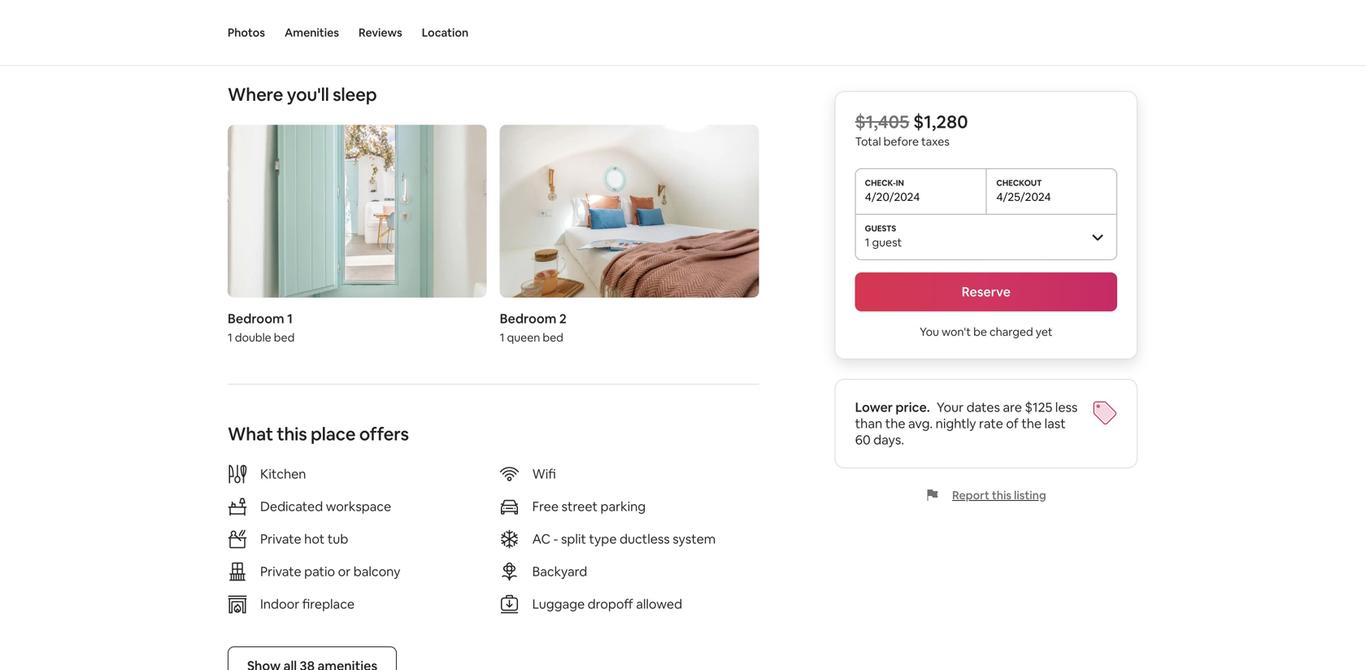 Task type: locate. For each thing, give the bounding box(es) containing it.
bed inside bedroom 2 1 queen bed
[[543, 330, 564, 345]]

bed
[[274, 330, 295, 345], [543, 330, 564, 345]]

place
[[311, 423, 356, 446]]

tub
[[328, 531, 348, 547]]

the left avg.
[[886, 415, 906, 432]]

bedroom up queen
[[500, 310, 557, 327]]

where
[[228, 83, 283, 106]]

1 guest
[[865, 235, 903, 250]]

split
[[561, 531, 587, 547]]

bed right double
[[274, 330, 295, 345]]

the right of
[[1022, 415, 1042, 432]]

parking
[[601, 498, 646, 515]]

0 vertical spatial this
[[277, 423, 307, 446]]

4/25/2024
[[997, 190, 1052, 204]]

1 private from the top
[[260, 531, 302, 547]]

bed inside bedroom 1 1 double bed
[[274, 330, 295, 345]]

1 inside bedroom 2 1 queen bed
[[500, 330, 505, 345]]

of
[[1007, 415, 1019, 432]]

what this place offers
[[228, 423, 409, 446]]

report this listing
[[953, 488, 1047, 503]]

private for private patio or balcony
[[260, 563, 302, 580]]

reserve
[[962, 284, 1011, 300]]

private up indoor
[[260, 563, 302, 580]]

are
[[1004, 399, 1023, 416]]

kitchen
[[260, 466, 306, 482]]

be
[[974, 325, 988, 339]]

avg.
[[909, 415, 933, 432]]

1 guest button
[[856, 214, 1118, 260]]

$1,405
[[856, 110, 910, 133]]

indoor fireplace
[[260, 596, 355, 613]]

bedroom up double
[[228, 310, 285, 327]]

the
[[886, 415, 906, 432], [1022, 415, 1042, 432]]

bedroom inside bedroom 1 1 double bed
[[228, 310, 285, 327]]

guest
[[873, 235, 903, 250]]

less
[[1056, 399, 1078, 416]]

private patio or balcony
[[260, 563, 401, 580]]

your dates are $125 less than the avg. nightly rate of the last 60 days.
[[856, 399, 1078, 448]]

won't
[[942, 325, 972, 339]]

1 bedroom from the left
[[228, 310, 285, 327]]

0 horizontal spatial bedroom
[[228, 310, 285, 327]]

$1,280
[[914, 110, 969, 133]]

amenities
[[285, 25, 339, 40]]

2 private from the top
[[260, 563, 302, 580]]

street
[[562, 498, 598, 515]]

days.
[[874, 432, 905, 448]]

private left hot
[[260, 531, 302, 547]]

1 horizontal spatial the
[[1022, 415, 1042, 432]]

1 horizontal spatial this
[[992, 488, 1012, 503]]

dedicated
[[260, 498, 323, 515]]

this left listing
[[992, 488, 1012, 503]]

system
[[673, 531, 716, 547]]

2 bed from the left
[[543, 330, 564, 345]]

bed down the 2
[[543, 330, 564, 345]]

this up kitchen
[[277, 423, 307, 446]]

0 horizontal spatial the
[[886, 415, 906, 432]]

bed for 2
[[543, 330, 564, 345]]

last
[[1045, 415, 1066, 432]]

report
[[953, 488, 990, 503]]

1
[[865, 235, 870, 250], [287, 310, 293, 327], [228, 330, 233, 345], [500, 330, 505, 345]]

bedroom for bedroom 1
[[228, 310, 285, 327]]

you'll
[[287, 83, 329, 106]]

taxes
[[922, 134, 950, 149]]

dropoff
[[588, 596, 634, 613]]

0 horizontal spatial this
[[277, 423, 307, 446]]

double
[[235, 330, 272, 345]]

luggage dropoff allowed
[[533, 596, 683, 613]]

photos button
[[228, 0, 265, 65]]

bedroom 1 image
[[228, 125, 487, 298], [228, 125, 487, 298]]

bedroom 2 image
[[500, 125, 759, 298], [500, 125, 759, 298]]

queen
[[507, 330, 540, 345]]

lower
[[856, 399, 893, 416]]

private
[[260, 531, 302, 547], [260, 563, 302, 580]]

price.
[[896, 399, 931, 416]]

ductless
[[620, 531, 670, 547]]

rate
[[980, 415, 1004, 432]]

0 vertical spatial private
[[260, 531, 302, 547]]

2 bedroom from the left
[[500, 310, 557, 327]]

your
[[937, 399, 964, 416]]

this
[[277, 423, 307, 446], [992, 488, 1012, 503]]

1 inside popup button
[[865, 235, 870, 250]]

1 vertical spatial this
[[992, 488, 1012, 503]]

before
[[884, 134, 919, 149]]

what
[[228, 423, 273, 446]]

bedroom
[[228, 310, 285, 327], [500, 310, 557, 327]]

listing
[[1015, 488, 1047, 503]]

0 horizontal spatial bed
[[274, 330, 295, 345]]

allowed
[[636, 596, 683, 613]]

charged
[[990, 325, 1034, 339]]

this for listing
[[992, 488, 1012, 503]]

bedroom inside bedroom 2 1 queen bed
[[500, 310, 557, 327]]

$1,405 $1,280 total before taxes
[[856, 110, 969, 149]]

-
[[554, 531, 559, 547]]

than
[[856, 415, 883, 432]]

1 vertical spatial private
[[260, 563, 302, 580]]

1 horizontal spatial bedroom
[[500, 310, 557, 327]]

private for private hot tub
[[260, 531, 302, 547]]

1 bed from the left
[[274, 330, 295, 345]]

1 horizontal spatial bed
[[543, 330, 564, 345]]

free
[[533, 498, 559, 515]]



Task type: describe. For each thing, give the bounding box(es) containing it.
patio
[[304, 563, 335, 580]]

$125
[[1025, 399, 1053, 416]]

photos
[[228, 25, 265, 40]]

offers
[[359, 423, 409, 446]]

wifi
[[533, 466, 556, 482]]

2 the from the left
[[1022, 415, 1042, 432]]

dates
[[967, 399, 1001, 416]]

bedroom for bedroom 2
[[500, 310, 557, 327]]

bed for 1
[[274, 330, 295, 345]]

type
[[589, 531, 617, 547]]

where you'll sleep region
[[221, 83, 766, 351]]

total
[[856, 134, 882, 149]]

4/20/2024
[[865, 190, 921, 204]]

dedicated workspace
[[260, 498, 392, 515]]

free street parking
[[533, 498, 646, 515]]

reviews button
[[359, 0, 403, 65]]

60
[[856, 432, 871, 448]]

luggage
[[533, 596, 585, 613]]

lower price.
[[856, 399, 931, 416]]

where you'll sleep
[[228, 83, 377, 106]]

you won't be charged yet
[[920, 325, 1053, 339]]

location button
[[422, 0, 469, 65]]

amenities button
[[285, 0, 339, 65]]

ac - split type ductless system
[[533, 531, 716, 547]]

yet
[[1036, 325, 1053, 339]]

reviews
[[359, 25, 403, 40]]

hot
[[304, 531, 325, 547]]

bedroom 2 1 queen bed
[[500, 310, 567, 345]]

reserve button
[[856, 273, 1118, 312]]

bedroom 1 1 double bed
[[228, 310, 295, 345]]

fireplace
[[302, 596, 355, 613]]

report this listing button
[[927, 488, 1047, 503]]

nightly
[[936, 415, 977, 432]]

private hot tub
[[260, 531, 348, 547]]

or
[[338, 563, 351, 580]]

2
[[560, 310, 567, 327]]

sleep
[[333, 83, 377, 106]]

ac
[[533, 531, 551, 547]]

you
[[920, 325, 940, 339]]

1 the from the left
[[886, 415, 906, 432]]

location
[[422, 25, 469, 40]]

indoor
[[260, 596, 300, 613]]

balcony
[[354, 563, 401, 580]]

workspace
[[326, 498, 392, 515]]

backyard
[[533, 563, 588, 580]]

this for place
[[277, 423, 307, 446]]



Task type: vqa. For each thing, say whether or not it's contained in the screenshot.
won't
yes



